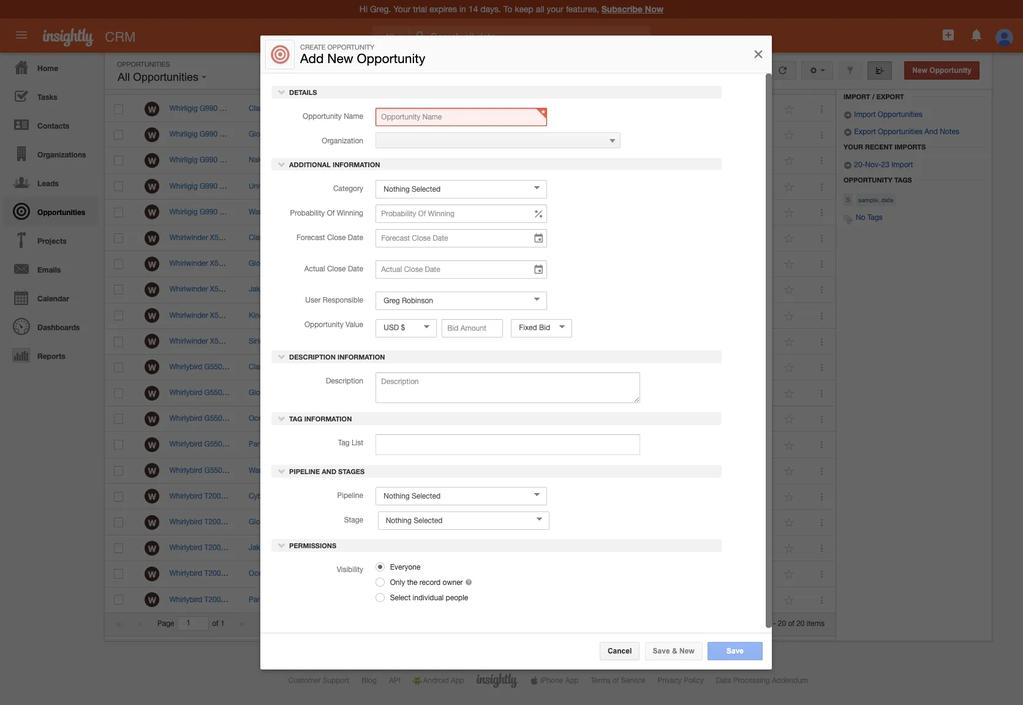 Task type: locate. For each thing, give the bounding box(es) containing it.
0 vertical spatial all
[[385, 32, 394, 42]]

2 oceanic airlines from the top
[[249, 570, 302, 578]]

3 robinson from the top
[[643, 389, 675, 397]]

nakatomi up whirligig g990 - university of northumbria - paula oliver link
[[249, 156, 280, 164]]

1 horizontal spatial user responsible
[[625, 79, 687, 88]]

2 usd from the top
[[705, 363, 720, 371]]

3 follow image from the top
[[784, 285, 796, 296]]

20-dec-23
[[543, 104, 578, 113], [543, 156, 578, 164], [543, 208, 578, 216], [543, 233, 578, 242], [543, 259, 578, 268], [543, 337, 578, 345], [543, 363, 578, 371], [543, 544, 578, 552]]

1 vertical spatial 20-nov-23
[[543, 285, 578, 294]]

0 vertical spatial oceanic airlines link
[[249, 414, 302, 423]]

1 vertical spatial opportunity name
[[303, 112, 363, 121]]

row group containing w
[[105, 96, 836, 613]]

0 vertical spatial and
[[925, 128, 938, 136]]

g550 for warbucks
[[204, 466, 222, 475]]

None checkbox
[[114, 104, 123, 114], [114, 156, 123, 166], [114, 182, 123, 191], [114, 208, 123, 217], [114, 233, 123, 243], [114, 259, 123, 269], [114, 285, 123, 295], [114, 337, 123, 347], [114, 363, 123, 372], [114, 389, 123, 398], [114, 414, 123, 424], [114, 466, 123, 476], [114, 492, 123, 502], [114, 544, 123, 553], [114, 569, 123, 579], [114, 104, 123, 114], [114, 156, 123, 166], [114, 182, 123, 191], [114, 208, 123, 217], [114, 233, 123, 243], [114, 259, 123, 269], [114, 285, 123, 295], [114, 337, 123, 347], [114, 363, 123, 372], [114, 389, 123, 398], [114, 414, 123, 424], [114, 466, 123, 476], [114, 492, 123, 502], [114, 544, 123, 553], [114, 569, 123, 579]]

and inside add new opportunity dialog
[[322, 467, 336, 475]]

0 vertical spatial forecast close date
[[542, 79, 613, 88]]

parker and company up whirlybird g550 - warbucks industries - roger mills link
[[249, 440, 319, 449]]

singapore down details
[[299, 104, 333, 113]]

terms of service link
[[591, 677, 646, 685]]

group left chris
[[251, 311, 271, 320]]

5 g990 from the top
[[200, 208, 218, 216]]

opportunity value down close image
[[704, 79, 767, 88]]

20-dec-23 cell
[[533, 96, 616, 122], [533, 148, 616, 174], [533, 200, 616, 225], [533, 225, 616, 251], [533, 251, 616, 277], [533, 329, 616, 355], [533, 355, 616, 381], [533, 536, 616, 562]]

nakatomi trading corp.
[[249, 156, 327, 164]]

0 horizontal spatial uk
[[309, 233, 319, 242]]

information up 'warren'
[[338, 353, 385, 361]]

5 greg robinson link from the top
[[625, 544, 675, 552]]

jakubowski llc
[[249, 285, 303, 294], [249, 544, 303, 552]]

chevron down image up the whirligig g990 - clampett oil and gas, singapore - aaron lang link
[[278, 88, 286, 96]]

jakubowski llc link down globex, hong kong link
[[249, 544, 303, 552]]

whirlybird for whirlybird t200 - globex, hong kong - terry thomas
[[169, 518, 202, 526]]

warbucks industries link up cyberdyne systems corp. link
[[249, 466, 316, 475]]

hong down whirlybird t200 - cyberdyne systems corp. - nicole gomez
[[255, 518, 273, 526]]

whirligig for whirligig g990 - nakatomi trading corp. - samantha wright
[[169, 156, 198, 164]]

20-nov-23 up the 25-nov-23
[[543, 492, 578, 501]]

19-nov-23 cell
[[533, 122, 616, 148], [533, 303, 616, 329]]

0 vertical spatial organization
[[248, 79, 293, 88]]

whirlybird t200 - jakubowski llc - barbara lane link
[[169, 544, 340, 552]]

0 horizontal spatial user
[[305, 296, 321, 304]]

mills left winning
[[320, 208, 335, 216]]

23 for whirlybird g550 - clampett oil and gas corp. - katherine warren
[[570, 363, 578, 371]]

forecast down probability on the top left of the page
[[297, 233, 325, 242]]

value down close image
[[748, 79, 767, 88]]

cyberdyne systems corp. link
[[249, 492, 335, 501]]

whirlybird t200 - parker and company -maria nichols
[[169, 595, 347, 604]]

1 horizontal spatial gas
[[306, 363, 319, 371]]

new inside button
[[680, 647, 695, 656]]

and left stages
[[322, 467, 336, 475]]

6 20-dec-23 cell from the top
[[533, 329, 616, 355]]

iphone app link
[[530, 677, 579, 685]]

w row
[[105, 96, 836, 122], [105, 122, 836, 148], [105, 148, 836, 174], [105, 174, 836, 200], [105, 200, 836, 225], [105, 225, 836, 251], [105, 251, 836, 277], [105, 277, 836, 303], [105, 303, 836, 329], [105, 329, 836, 355], [105, 355, 836, 381], [105, 381, 836, 406], [105, 406, 836, 432], [105, 432, 836, 458], [105, 458, 836, 484], [105, 484, 836, 510], [105, 510, 836, 536], [105, 536, 836, 562], [105, 562, 836, 587], [105, 587, 836, 613]]

0 vertical spatial tag
[[289, 415, 303, 423]]

x520 up whirlwinder x520 - globex - albert lee
[[210, 233, 227, 242]]

2 w link from the top
[[145, 127, 160, 142]]

w link for whirlwinder x520 - sirius corp. - tina martin
[[145, 334, 160, 349]]

0 vertical spatial 19-
[[543, 130, 554, 139]]

1 horizontal spatial katherine
[[327, 363, 359, 371]]

w for whirlybird t200 - parker and company -maria nichols
[[148, 595, 156, 606]]

2 g550 from the top
[[204, 389, 222, 397]]

1 horizontal spatial all
[[385, 32, 394, 42]]

llc down globex, hong kong
[[269, 544, 282, 552]]

of
[[327, 209, 335, 217]]

20 w link from the top
[[145, 593, 160, 607]]

2 uk from the left
[[324, 233, 334, 242]]

w for whirlybird g550 - globex, spain - katherine reyes
[[148, 388, 156, 399]]

tag for tag list
[[338, 439, 350, 447]]

follow image for sakda
[[784, 569, 796, 581]]

and left notes
[[925, 128, 938, 136]]

1 spain from the left
[[257, 389, 276, 397]]

2 vertical spatial date
[[348, 264, 363, 273]]

follow image for lane
[[784, 543, 796, 555]]

20-dec-23 cell for whirlwinder x520 - sirius corp. - tina martin
[[533, 329, 616, 355]]

university up whirligig g990 - warbucks industries - roger mills
[[225, 182, 257, 190]]

w link for whirlybird t200 - oceanic airlines - mark sakda
[[145, 567, 160, 582]]

save left &
[[653, 647, 670, 656]]

11 w link from the top
[[145, 360, 160, 375]]

university
[[225, 182, 257, 190], [249, 182, 281, 190]]

chevron down image for category
[[278, 160, 286, 168]]

1 vertical spatial user
[[305, 296, 321, 304]]

0 horizontal spatial save
[[653, 647, 670, 656]]

0 vertical spatial pipeline
[[328, 79, 355, 88]]

4 whirligig from the top
[[169, 182, 198, 190]]

select
[[390, 594, 411, 602]]

1 horizontal spatial uk
[[324, 233, 334, 242]]

greg for usd $‎450,000.00
[[625, 156, 641, 164]]

0 vertical spatial warbucks industries
[[249, 208, 316, 216]]

None radio
[[376, 578, 385, 587]]

3 dec- from the top
[[554, 208, 570, 216]]

w for whirlwinder x520 - king group - chris chen
[[148, 311, 156, 321]]

emails link
[[3, 254, 98, 283]]

singapore
[[299, 104, 333, 113], [324, 104, 357, 113]]

0 vertical spatial forecast
[[542, 79, 573, 88]]

import opportunities
[[852, 110, 923, 119]]

0 vertical spatial globex link
[[249, 130, 272, 139]]

warbucks industries link for whirligig g990 - warbucks industries - roger mills
[[249, 208, 316, 216]]

5 w link from the top
[[145, 205, 160, 220]]

whirlybird g550 - warbucks industries - roger mills link
[[169, 466, 346, 475]]

1 vertical spatial katherine
[[283, 389, 314, 397]]

systems
[[266, 492, 294, 501], [286, 492, 315, 501]]

1 vertical spatial oceanic airlines link
[[249, 570, 302, 578]]

warbucks down whirligig g990 - university of northumbria - paula oliver
[[225, 208, 257, 216]]

trading
[[258, 156, 282, 164], [282, 156, 307, 164]]

2 x520 from the top
[[210, 259, 227, 268]]

usd left $‎480,000.00
[[705, 363, 720, 371]]

user inside row
[[625, 79, 641, 88]]

0 horizontal spatial app
[[451, 677, 464, 685]]

1 warbucks industries from the top
[[249, 208, 316, 216]]

0 vertical spatial parker and company
[[249, 440, 319, 449]]

t200 down whirlybird g550 - warbucks industries - roger mills
[[204, 492, 221, 501]]

1 horizontal spatial tag
[[338, 439, 350, 447]]

w for whirlybird g550 - warbucks industries - roger mills
[[148, 466, 156, 476]]

chevron down image left barbara
[[278, 541, 286, 550]]

1 vertical spatial 19-nov-23 cell
[[533, 303, 616, 329]]

opportunity value down the chen on the top of page
[[305, 320, 363, 329]]

0 vertical spatial warbucks industries link
[[249, 208, 316, 216]]

opportunity value inside add new opportunity dialog
[[305, 320, 363, 329]]

forecast close date inside row
[[542, 79, 613, 88]]

0 vertical spatial lee
[[277, 130, 289, 139]]

0 vertical spatial 19-nov-23 cell
[[533, 122, 616, 148]]

description up reyes
[[326, 377, 363, 385]]

t200 up of 1
[[204, 595, 221, 604]]

oceanic airlines down globex, spain link
[[249, 414, 302, 423]]

1 vertical spatial value
[[346, 320, 363, 329]]

20-dec-23 for whirlybird t200 - jakubowski llc - barbara lane
[[543, 544, 578, 552]]

whirlybird t200 - globex, hong kong - terry thomas
[[169, 518, 344, 526]]

opportunity name inside row
[[169, 79, 233, 88]]

warbucks industries up cyberdyne systems corp. link
[[249, 466, 316, 475]]

2 19-nov-23 from the top
[[543, 311, 578, 320]]

0 horizontal spatial organization
[[248, 79, 293, 88]]

follow image for singapore
[[784, 104, 796, 115]]

user responsible
[[625, 79, 687, 88], [305, 296, 363, 304]]

opportunity tags
[[844, 176, 912, 184]]

name up whirligig g990 - globex - albert lee
[[213, 79, 233, 88]]

sirius down whirlwinder x520 - king group - chris chen at the left top of the page
[[234, 337, 252, 345]]

5 g550 from the top
[[204, 466, 222, 475]]

whirlybird g550 - clampett oil and gas corp. - katherine warren
[[169, 363, 384, 371]]

all opportunities button
[[115, 68, 210, 86]]

2 nakatomi from the left
[[249, 156, 280, 164]]

whirlybird for whirlybird g550 - globex, spain - katherine reyes
[[169, 389, 202, 397]]

1 horizontal spatial spain
[[276, 389, 295, 397]]

19-nov-23 cell for whirligig g990 - globex - albert lee
[[533, 122, 616, 148]]

8 whirlybird from the top
[[169, 544, 202, 552]]

1 vertical spatial opportunity value
[[305, 320, 363, 329]]

20-nov-23 down date field icon
[[543, 285, 578, 294]]

name inside row
[[213, 79, 233, 88]]

cell
[[616, 96, 695, 122], [695, 96, 775, 122], [616, 122, 695, 148], [695, 122, 775, 148], [616, 174, 695, 200], [695, 174, 775, 200], [616, 200, 695, 225], [695, 200, 775, 225], [616, 225, 695, 251], [695, 225, 775, 251], [616, 251, 695, 277], [695, 251, 775, 277], [616, 277, 695, 303], [695, 277, 775, 303], [616, 303, 695, 329], [695, 303, 775, 329], [616, 329, 695, 355], [695, 329, 775, 355], [533, 381, 616, 406], [695, 381, 775, 406], [533, 406, 616, 432], [616, 406, 695, 432], [533, 432, 616, 458], [695, 432, 775, 458], [533, 458, 616, 484], [616, 458, 695, 484], [616, 484, 695, 510], [695, 484, 775, 510], [616, 510, 695, 536], [695, 510, 775, 536], [533, 562, 616, 587], [616, 562, 695, 587], [695, 562, 775, 587], [533, 587, 616, 613], [616, 587, 695, 613], [695, 587, 775, 613]]

1 vertical spatial jakubowski llc
[[249, 544, 303, 552]]

20-dec-23 cell for whirlwinder x520 - clampett oil and gas, uk - nicholas flores
[[533, 225, 616, 251]]

oceanic down whirlybird g550 - globex, spain - katherine reyes
[[229, 414, 256, 423]]

1 horizontal spatial forecast
[[542, 79, 573, 88]]

value
[[748, 79, 767, 88], [346, 320, 363, 329]]

whirlwinder for whirlwinder x520 - globex - albert lee
[[169, 259, 208, 268]]

whirligig
[[169, 104, 198, 113], [169, 130, 198, 139], [169, 156, 198, 164], [169, 182, 198, 190], [169, 208, 198, 216]]

20-dec-23 cell for whirlybird g550 - clampett oil and gas corp. - katherine warren
[[533, 355, 616, 381]]

kong up permissions
[[296, 518, 314, 526]]

chevron down image for pipeline
[[278, 467, 286, 475]]

4 usd from the top
[[705, 466, 720, 475]]

2 hong from the left
[[276, 518, 294, 526]]

whirlybird g550 - oceanic airlines - mark sakda
[[169, 414, 329, 423]]

3 usd from the top
[[705, 414, 720, 423]]

1 vertical spatial organization
[[322, 137, 363, 145]]

t200 for globex,
[[204, 518, 221, 526]]

nakatomi
[[225, 156, 256, 164], [249, 156, 280, 164]]

opportunities all opportunities
[[117, 61, 202, 83]]

13 w from the top
[[148, 414, 156, 425]]

20- for whirligig g990 - clampett oil and gas, singapore - aaron lang
[[543, 104, 554, 113]]

greg robinson for usd $‎500,000.00
[[625, 544, 675, 552]]

0 vertical spatial roger
[[299, 208, 318, 216]]

parker and company
[[249, 440, 319, 449], [249, 595, 319, 604]]

jakubowski llc down globex, hong kong link
[[249, 544, 303, 552]]

permissions
[[287, 542, 336, 550]]

import up the tags on the right of the page
[[892, 161, 913, 169]]

1 vertical spatial lee
[[286, 259, 298, 268]]

of 1
[[212, 620, 225, 628]]

pipeline inside row
[[328, 79, 355, 88]]

whirlybird for whirlybird g550 - clampett oil and gas corp. - katherine warren
[[169, 363, 202, 371]]

northumbria down nakatomi trading corp. link
[[267, 182, 309, 190]]

parker and company link for lisa
[[249, 440, 319, 449]]

23 for whirlwinder x520 - sirius corp. - tina martin
[[570, 337, 578, 345]]

tasks
[[37, 93, 57, 102]]

trading up university of northumbria link on the top of page
[[282, 156, 307, 164]]

$‎190,000.00
[[722, 414, 763, 423]]

2 g990 from the top
[[200, 130, 218, 139]]

spain
[[257, 389, 276, 397], [276, 389, 295, 397]]

usd left $‎500,000.00
[[705, 544, 720, 552]]

opportunity name
[[169, 79, 233, 88], [303, 112, 363, 121]]

globex, up whirlybird g550 - oceanic airlines - mark sakda link
[[249, 389, 274, 397]]

opportunity inside "link"
[[930, 66, 972, 75]]

1 vertical spatial jakubowski llc link
[[249, 544, 303, 552]]

user responsible inside row
[[625, 79, 687, 88]]

20- for whirlybird t200 - jakubowski llc - barbara lane
[[543, 544, 554, 552]]

20-nov-23 cell for gomez
[[533, 484, 616, 510]]

20-dec-23 for whirlwinder x520 - clampett oil and gas, uk - nicholas flores
[[543, 233, 578, 242]]

2 kong from the left
[[296, 518, 314, 526]]

systems up globex, hong kong link
[[266, 492, 294, 501]]

1 horizontal spatial organization
[[322, 137, 363, 145]]

0 vertical spatial jakubowski llc link
[[249, 285, 303, 294]]

1 g990 from the top
[[200, 104, 218, 113]]

1 horizontal spatial 1
[[767, 620, 771, 628]]

1 vertical spatial 20-nov-23 cell
[[533, 277, 616, 303]]

katherine down description information
[[327, 363, 359, 371]]

0 vertical spatial date
[[597, 79, 613, 88]]

1 horizontal spatial new
[[680, 647, 695, 656]]

globex link for whirlwinder x520 - globex - albert lee
[[249, 259, 272, 268]]

12 w link from the top
[[145, 386, 160, 401]]

robinson for usd $‎450,000.00
[[643, 156, 675, 164]]

0 vertical spatial name
[[213, 79, 233, 88]]

1 vertical spatial albert
[[264, 259, 284, 268]]

10 follow image from the top
[[784, 595, 796, 607]]

25-nov-23
[[543, 518, 578, 526]]

tasks link
[[3, 82, 98, 110]]

tag list
[[338, 439, 363, 447]]

usd left $‎450,000.00
[[705, 156, 720, 164]]

opportunity name up whirligig g990 - globex - albert lee
[[169, 79, 233, 88]]

university down 'whirligig g990 - nakatomi trading corp. - samantha wright'
[[249, 182, 281, 190]]

lisa
[[306, 440, 319, 449]]

oceanic airlines for whirlybird g550 - oceanic airlines - mark sakda
[[249, 414, 302, 423]]

3 follow image from the top
[[784, 207, 796, 219]]

calendar link
[[3, 283, 98, 312]]

0 vertical spatial mills
[[320, 208, 335, 216]]

20- for whirligig g990 - nakatomi trading corp. - samantha wright
[[543, 156, 554, 164]]

greg
[[625, 156, 641, 164], [625, 363, 641, 371], [625, 389, 641, 397], [625, 440, 641, 449], [625, 544, 641, 552]]

2 vertical spatial information
[[304, 415, 352, 423]]

3 t200 from the top
[[204, 544, 221, 552]]

samantha
[[310, 156, 343, 164]]

robinson for usd $‎480,000.00
[[643, 363, 675, 371]]

castillo
[[317, 285, 341, 294]]

4 g990 from the top
[[200, 182, 218, 190]]

2 vertical spatial 20-nov-23
[[543, 492, 578, 501]]

save for save
[[727, 647, 744, 656]]

uk
[[309, 233, 319, 242], [324, 233, 334, 242]]

globex
[[225, 130, 248, 139], [249, 130, 272, 139], [234, 259, 257, 268], [249, 259, 272, 268]]

w link for whirligig g990 - clampett oil and gas, singapore - aaron lang
[[145, 101, 160, 116]]

None radio
[[376, 563, 385, 572], [376, 593, 385, 602], [376, 563, 385, 572], [376, 593, 385, 602]]

0 horizontal spatial name
[[213, 79, 233, 88]]

follow image for chen
[[784, 310, 796, 322]]

usd for usd $‎500,000.00
[[705, 544, 720, 552]]

1 horizontal spatial name
[[344, 112, 363, 121]]

w for whirlybird t200 - globex, hong kong - terry thomas
[[148, 518, 156, 528]]

sample_data link
[[856, 194, 896, 207]]

0 vertical spatial 19-nov-23
[[543, 130, 578, 139]]

x520 for jakubowski
[[210, 285, 227, 294]]

follow image
[[784, 104, 796, 115], [784, 129, 796, 141], [784, 285, 796, 296], [784, 310, 796, 322], [784, 336, 796, 348], [784, 362, 796, 374], [784, 466, 796, 477], [784, 491, 796, 503], [784, 569, 796, 581], [784, 595, 796, 607]]

row group
[[105, 96, 836, 613]]

0 horizontal spatial forecast close date
[[297, 233, 363, 242]]

whirlybird t200 - jakubowski llc - barbara lane
[[169, 544, 334, 552]]

new right "show sidebar" image
[[913, 66, 928, 75]]

whirligig for whirligig g990 - warbucks industries - roger mills
[[169, 208, 198, 216]]

1 vertical spatial and
[[322, 467, 336, 475]]

1 vertical spatial name
[[344, 112, 363, 121]]

llc left the jason
[[275, 285, 288, 294]]

4 chevron down image from the top
[[278, 467, 286, 475]]

2 vertical spatial 20-nov-23 cell
[[533, 484, 616, 510]]

1 vertical spatial parker and company
[[249, 595, 319, 604]]

1 19-nov-23 from the top
[[543, 130, 578, 139]]

no tags
[[856, 213, 883, 222]]

globex link up 'whirligig g990 - nakatomi trading corp. - samantha wright'
[[249, 130, 272, 139]]

1 vertical spatial mark
[[288, 570, 304, 578]]

0 horizontal spatial spain
[[257, 389, 276, 397]]

/
[[872, 93, 875, 101]]

Search this list... text field
[[625, 61, 763, 80]]

3 w from the top
[[148, 156, 156, 166]]

2 whirligig from the top
[[169, 130, 198, 139]]

warbucks industries link
[[249, 208, 316, 216], [249, 466, 316, 475]]

5 whirlybird from the top
[[169, 466, 202, 475]]

chevron down image up university of northumbria link on the top of page
[[278, 160, 286, 168]]

1 vertical spatial roger
[[303, 466, 323, 475]]

7 w link from the top
[[145, 257, 160, 271]]

data
[[716, 677, 732, 685]]

2 19- from the top
[[543, 311, 554, 320]]

albert down whirlwinder x520 - clampett oil and gas, uk - nicholas flores in the top left of the page
[[264, 259, 284, 268]]

4 dec- from the top
[[554, 233, 570, 242]]

kong
[[275, 518, 293, 526], [296, 518, 314, 526]]

23 for whirligig g990 - globex - albert lee
[[570, 130, 578, 139]]

lee
[[277, 130, 289, 139], [286, 259, 298, 268]]

whirlwinder x520 - globex - albert lee
[[169, 259, 298, 268]]

organization
[[248, 79, 293, 88], [322, 137, 363, 145]]

7 dec- from the top
[[554, 363, 570, 371]]

app right iphone
[[565, 677, 579, 685]]

6 20-dec-23 from the top
[[543, 337, 578, 345]]

8 follow image from the top
[[784, 440, 796, 451]]

18 w from the top
[[148, 543, 156, 554]]

1 vertical spatial mills
[[325, 466, 340, 475]]

forecast inside row
[[542, 79, 573, 88]]

usd for usd $‎120,000.00
[[705, 466, 720, 475]]

industries
[[259, 208, 292, 216], [284, 208, 316, 216], [264, 466, 296, 475], [284, 466, 316, 475]]

follow image for samantha
[[784, 155, 796, 167]]

pipeline and stages
[[287, 467, 365, 475]]

add
[[300, 51, 324, 65]]

0 horizontal spatial katherine
[[283, 389, 314, 397]]

greg robinson link
[[625, 156, 675, 164], [625, 363, 675, 371], [625, 389, 675, 397], [625, 440, 675, 449], [625, 544, 675, 552]]

1 usd from the top
[[705, 156, 720, 164]]

t200 for jakubowski
[[204, 544, 221, 552]]

2 jakubowski llc from the top
[[249, 544, 303, 552]]

api link
[[389, 677, 401, 685]]

row
[[105, 72, 835, 95]]

0 horizontal spatial user responsible
[[305, 296, 363, 304]]

x520
[[210, 233, 227, 242], [210, 259, 227, 268], [210, 285, 227, 294], [210, 311, 227, 320], [210, 337, 227, 345]]

follow image
[[784, 155, 796, 167], [784, 181, 796, 193], [784, 207, 796, 219], [784, 233, 796, 245], [784, 259, 796, 270], [784, 388, 796, 400], [784, 414, 796, 426], [784, 440, 796, 451], [784, 517, 796, 529], [784, 543, 796, 555]]

1 horizontal spatial opportunity value
[[704, 79, 767, 88]]

None checkbox
[[114, 78, 123, 88], [114, 130, 123, 140], [114, 311, 123, 321], [114, 440, 123, 450], [114, 518, 123, 528], [114, 595, 123, 605], [114, 78, 123, 88], [114, 130, 123, 140], [114, 311, 123, 321], [114, 440, 123, 450], [114, 518, 123, 528], [114, 595, 123, 605]]

page
[[157, 620, 174, 628]]

stage
[[344, 516, 363, 524]]

0 horizontal spatial opportunity value
[[305, 320, 363, 329]]

0 vertical spatial 20-nov-23 cell
[[533, 174, 616, 200]]

w link for whirlwinder x520 - jakubowski llc - jason castillo
[[145, 282, 160, 297]]

whirlwinder for whirlwinder x520 - clampett oil and gas, uk - nicholas flores
[[169, 233, 208, 242]]

greg for usd $‎480,000.00
[[625, 363, 641, 371]]

spain down 'whirlybird g550 - clampett oil and gas corp. - katherine warren' link
[[276, 389, 295, 397]]

1 vertical spatial 19-nov-23
[[543, 311, 578, 320]]

3 x520 from the top
[[210, 285, 227, 294]]

jakubowski llc link for jason
[[249, 285, 303, 294]]

king down whirlwinder x520 - jakubowski llc - jason castillo
[[249, 311, 264, 320]]

s
[[846, 196, 851, 204]]

t200 for cyberdyne
[[204, 492, 221, 501]]

company left nichols
[[287, 595, 319, 604]]

x520 down whirlwinder x520 - king group - chris chen at the left top of the page
[[210, 337, 227, 345]]

1 vertical spatial tag
[[338, 439, 350, 447]]

0 horizontal spatial hong
[[255, 518, 273, 526]]

2 oceanic airlines link from the top
[[249, 570, 302, 578]]

close inside row
[[575, 79, 595, 88]]

dec- for whirlwinder x520 - globex - albert lee
[[554, 259, 570, 268]]

0 horizontal spatial tag
[[289, 415, 303, 423]]

1 jakubowski llc link from the top
[[249, 285, 303, 294]]

warbucks industries up whirlwinder x520 - clampett oil and gas, uk - nicholas flores link
[[249, 208, 316, 216]]

leads
[[37, 179, 59, 188]]

7 w row from the top
[[105, 251, 836, 277]]

23 for whirligig g990 - clampett oil and gas, singapore - aaron lang
[[570, 104, 578, 113]]

1 vertical spatial import
[[854, 110, 876, 119]]

3 g550 from the top
[[204, 414, 222, 423]]

globex link up 'whirlwinder x520 - jakubowski llc - jason castillo' link at the top
[[249, 259, 272, 268]]

1 horizontal spatial opportunity name
[[303, 112, 363, 121]]

percent field image
[[533, 208, 544, 220]]

nov- inside 'cell'
[[554, 518, 570, 526]]

organization inside row
[[248, 79, 293, 88]]

import
[[844, 93, 871, 101], [854, 110, 876, 119], [892, 161, 913, 169]]

0 horizontal spatial new
[[327, 51, 353, 65]]

0 horizontal spatial responsible
[[323, 296, 363, 304]]

4 follow image from the top
[[784, 310, 796, 322]]

mark down barbara
[[288, 570, 304, 578]]

1 globex link from the top
[[249, 130, 272, 139]]

23 for whirlwinder x520 - king group - chris chen
[[570, 311, 578, 320]]

warbucks industries for whirlybird g550 - warbucks industries - roger mills
[[249, 466, 316, 475]]

17 w from the top
[[148, 518, 156, 528]]

2 warbucks industries from the top
[[249, 466, 316, 475]]

dec- for whirlybird g550 - clampett oil and gas corp. - katherine warren
[[554, 363, 570, 371]]

2 globex link from the top
[[249, 259, 272, 268]]

0 horizontal spatial gas
[[287, 363, 300, 371]]

1 w link from the top
[[145, 101, 160, 116]]

whirlybird for whirlybird g550 - warbucks industries - roger mills
[[169, 466, 202, 475]]

oceanic airlines link up "whirlybird t200 - parker and company -maria nichols" link
[[249, 570, 302, 578]]

1 horizontal spatial app
[[565, 677, 579, 685]]

dec- for whirlybird t200 - jakubowski llc - barbara lane
[[554, 544, 570, 552]]

1 horizontal spatial user
[[625, 79, 641, 88]]

$‎120,000.00
[[722, 466, 763, 475]]

parker
[[229, 440, 251, 449], [249, 440, 270, 449], [321, 440, 343, 449], [228, 595, 249, 604], [249, 595, 270, 604]]

1 x520 from the top
[[210, 233, 227, 242]]

additional
[[289, 160, 331, 168]]

opportunity name down details
[[303, 112, 363, 121]]

0 horizontal spatial forecast
[[297, 233, 325, 242]]

university of northumbria
[[249, 182, 333, 190]]

9 w from the top
[[148, 311, 156, 321]]

0 vertical spatial oceanic airlines
[[249, 414, 302, 423]]

7 follow image from the top
[[784, 414, 796, 426]]

tag for tag information
[[289, 415, 303, 423]]

chevron down image
[[278, 88, 286, 96], [278, 160, 286, 168], [278, 414, 286, 423], [278, 467, 286, 475], [278, 541, 286, 550]]

1 horizontal spatial 20
[[797, 620, 805, 628]]

2 follow image from the top
[[784, 129, 796, 141]]

1 19- from the top
[[543, 130, 554, 139]]

oil
[[257, 104, 266, 113], [281, 104, 290, 113], [266, 233, 275, 242], [281, 233, 290, 242], [261, 363, 270, 371], [281, 363, 290, 371]]

3 g990 from the top
[[200, 156, 218, 164]]

7 whirlybird from the top
[[169, 518, 202, 526]]

Forecast Close Date text field
[[376, 229, 547, 247]]

uk down probability of winning
[[324, 233, 334, 242]]

1 vertical spatial all
[[118, 71, 130, 83]]

organization inside add new opportunity dialog
[[322, 137, 363, 145]]

23 for whirlwinder x520 - globex - albert lee
[[570, 259, 578, 268]]

4 w row from the top
[[105, 174, 836, 200]]

description for description
[[326, 377, 363, 385]]

1 king from the left
[[234, 311, 249, 320]]

w link for whirlybird t200 - globex, hong kong - terry thomas
[[145, 515, 160, 530]]

14 w from the top
[[148, 440, 156, 450]]

2 robinson from the top
[[643, 363, 675, 371]]

20-nov-23 for oliver
[[543, 182, 578, 190]]

clampett oil and gas, singapore link
[[249, 104, 357, 113]]

mills
[[320, 208, 335, 216], [325, 466, 340, 475]]

pipeline down lisa
[[289, 467, 320, 475]]

tina
[[279, 337, 293, 345]]

11 w row from the top
[[105, 355, 836, 381]]

1 vertical spatial parker and company link
[[249, 595, 319, 604]]

19- for whirligig g990 - globex - albert lee
[[543, 130, 554, 139]]

northumbria down additional at the left top of page
[[292, 182, 333, 190]]

0 vertical spatial user responsible
[[625, 79, 687, 88]]

recycle bin
[[856, 78, 902, 86]]

t200 up whirlybird t200 - jakubowski llc - barbara lane
[[204, 518, 221, 526]]

1 vertical spatial user responsible
[[305, 296, 363, 304]]

18 w link from the top
[[145, 541, 160, 556]]

3 whirligig from the top
[[169, 156, 198, 164]]

1 follow image from the top
[[784, 104, 796, 115]]

1 horizontal spatial export
[[877, 93, 904, 101]]

systems up terry
[[286, 492, 315, 501]]

usd left $‎190,000.00
[[705, 414, 720, 423]]

2 follow image from the top
[[784, 181, 796, 193]]

1 follow image from the top
[[784, 155, 796, 167]]

1 horizontal spatial save
[[727, 647, 744, 656]]

responsible inside add new opportunity dialog
[[323, 296, 363, 304]]

0 horizontal spatial export
[[854, 128, 876, 136]]

addendum
[[772, 677, 808, 685]]

your recent imports
[[844, 143, 926, 151]]

1 vertical spatial warbucks industries link
[[249, 466, 316, 475]]

23 for whirlybird t200 - cyberdyne systems corp. - nicole gomez
[[570, 492, 578, 501]]

show sidebar image
[[876, 66, 885, 75]]

jakubowski llc up king group link
[[249, 285, 303, 294]]

lee up nakatomi trading corp. link
[[277, 130, 289, 139]]

navigation
[[0, 53, 98, 370]]

13 w row from the top
[[105, 406, 836, 432]]

name
[[213, 79, 233, 88], [344, 112, 363, 121]]

1 chevron down image from the top
[[278, 88, 286, 96]]

parker and company link up whirlybird g550 - warbucks industries - roger mills link
[[249, 440, 319, 449]]

9 whirlybird from the top
[[169, 570, 202, 578]]

1 vertical spatial sakda
[[306, 570, 327, 578]]

1 down the whirlybird t200 - parker and company -maria nichols
[[221, 620, 225, 628]]

whirlwinder x520 - globex - albert lee link
[[169, 259, 304, 268]]

information down reyes
[[304, 415, 352, 423]]

0 horizontal spatial and
[[322, 467, 336, 475]]

jakubowski llc for jason
[[249, 285, 303, 294]]

23 inside 'cell'
[[570, 518, 578, 526]]

pipeline down stages
[[337, 491, 363, 500]]

record
[[420, 578, 441, 587]]

0 vertical spatial value
[[748, 79, 767, 88]]

sakda up maria
[[306, 570, 327, 578]]

nakatomi down whirligig g990 - globex - albert lee link
[[225, 156, 256, 164]]

nakatomi trading corp. link
[[249, 156, 327, 164]]

row containing opportunity name
[[105, 72, 835, 95]]

7 follow image from the top
[[784, 466, 796, 477]]

20-dec-23 for whirligig g990 - warbucks industries - roger mills
[[543, 208, 578, 216]]

sirius down king group link
[[249, 337, 267, 345]]

export down bin
[[877, 93, 904, 101]]

$‎450,000.00
[[722, 156, 763, 164]]

oceanic airlines up "whirlybird t200 - parker and company -maria nichols" link
[[249, 570, 302, 578]]

5 x520 from the top
[[210, 337, 227, 345]]

usd for usd $‎190,000.00
[[705, 414, 720, 423]]

opportunity
[[328, 43, 375, 51], [357, 51, 425, 65], [930, 66, 972, 75], [169, 79, 211, 88], [704, 79, 746, 88], [303, 112, 342, 121], [844, 176, 893, 184], [305, 320, 344, 329]]

all up create opportunity add new opportunity
[[385, 32, 394, 42]]

hong
[[255, 518, 273, 526], [276, 518, 294, 526]]

new right "add"
[[327, 51, 353, 65]]

25-nov-23 cell
[[533, 510, 616, 536]]

5 20-dec-23 from the top
[[543, 259, 578, 268]]

name up wright
[[344, 112, 363, 121]]

katherine
[[327, 363, 359, 371], [283, 389, 314, 397]]

customer support
[[289, 677, 349, 685]]

20-nov-23 cell
[[533, 174, 616, 200], [533, 277, 616, 303], [533, 484, 616, 510]]

import down /
[[854, 110, 876, 119]]

forecast inside add new opportunity dialog
[[297, 233, 325, 242]]

1 robinson from the top
[[643, 156, 675, 164]]

kong left terry
[[275, 518, 293, 526]]

1 whirlwinder from the top
[[169, 233, 208, 242]]

privacy policy
[[658, 677, 704, 685]]

usd $‎480,000.00 cell
[[695, 355, 775, 381]]

1 singapore from the left
[[299, 104, 333, 113]]

w for whirlwinder x520 - clampett oil and gas, uk - nicholas flores
[[148, 233, 156, 244]]

w link
[[145, 101, 160, 116], [145, 127, 160, 142], [145, 153, 160, 168], [145, 179, 160, 194], [145, 205, 160, 220], [145, 231, 160, 245], [145, 257, 160, 271], [145, 282, 160, 297], [145, 308, 160, 323], [145, 334, 160, 349], [145, 360, 160, 375], [145, 386, 160, 401], [145, 412, 160, 426], [145, 438, 160, 452], [145, 463, 160, 478], [145, 489, 160, 504], [145, 515, 160, 530], [145, 541, 160, 556], [145, 567, 160, 582], [145, 593, 160, 607]]

trading up whirligig g990 - university of northumbria - paula oliver link
[[258, 156, 282, 164]]

sakda for whirlybird g550 - oceanic airlines - mark sakda
[[308, 414, 329, 423]]

0 vertical spatial albert
[[255, 130, 275, 139]]

nov- for whirlwinder x520 - jakubowski llc - jason castillo
[[554, 285, 570, 294]]

1 vertical spatial close
[[327, 233, 346, 242]]

greg robinson link for usd $‎480,000.00
[[625, 363, 675, 371]]

save & new button
[[645, 642, 703, 661]]

of down 'whirligig g990 - nakatomi trading corp. - samantha wright'
[[259, 182, 265, 190]]

5 whirligig from the top
[[169, 208, 198, 216]]

jakubowski up whirlybird t200 - oceanic airlines - mark sakda
[[228, 544, 267, 552]]

cyberdyne down whirlybird g550 - warbucks industries - roger mills
[[228, 492, 264, 501]]



Task type: vqa. For each thing, say whether or not it's contained in the screenshot.
USD $‎190,000.00's USD
yes



Task type: describe. For each thing, give the bounding box(es) containing it.
20-dec-23 cell for whirligig g990 - clampett oil and gas, singapore - aaron lang
[[533, 96, 616, 122]]

whirlybird g550 - globex, spain - katherine reyes link
[[169, 389, 342, 397]]

select individual people
[[388, 594, 468, 602]]

whirlybird g550 - globex, spain - katherine reyes
[[169, 389, 336, 397]]

this record will only be visible to its creator and administrators. image
[[465, 578, 472, 587]]

subscribe
[[602, 4, 643, 14]]

3 w row from the top
[[105, 148, 836, 174]]

4 greg robinson link from the top
[[625, 440, 675, 449]]

thomas
[[318, 518, 344, 526]]

jakubowski down whirlybird t200 - globex, hong kong - terry thomas link
[[249, 544, 288, 552]]

20- for whirlybird g550 - clampett oil and gas corp. - katherine warren
[[543, 363, 554, 371]]

user inside add new opportunity dialog
[[305, 296, 321, 304]]

whirlybird for whirlybird g550 - oceanic airlines - mark sakda
[[169, 414, 202, 423]]

add new opportunity dialog
[[260, 35, 772, 670]]

refresh list image
[[777, 66, 789, 75]]

additional information
[[287, 160, 380, 168]]

18 w row from the top
[[105, 536, 836, 562]]

2 vertical spatial import
[[892, 161, 913, 169]]

parker right lisa
[[321, 440, 343, 449]]

2 trading from the left
[[282, 156, 307, 164]]

follow image for nicole
[[784, 491, 796, 503]]

all inside "opportunities all opportunities"
[[118, 71, 130, 83]]

&
[[672, 647, 678, 656]]

20-dec-23 for whirlwinder x520 - globex - albert lee
[[543, 259, 578, 268]]

probability of winning
[[290, 209, 363, 217]]

2 northumbria from the left
[[292, 182, 333, 190]]

23 for whirlybird t200 - globex, hong kong - terry thomas
[[570, 518, 578, 526]]

contacts
[[37, 121, 69, 131]]

w link for whirlybird t200 - cyberdyne systems corp. - nicole gomez
[[145, 489, 160, 504]]

only
[[390, 578, 405, 587]]

wright
[[345, 156, 367, 164]]

dec- for whirligig g990 - warbucks industries - roger mills
[[554, 208, 570, 216]]

2 university from the left
[[249, 182, 281, 190]]

lang
[[361, 104, 378, 113]]

g550 for globex,
[[204, 389, 222, 397]]

notifications image
[[969, 28, 984, 42]]

llc down terry
[[290, 544, 303, 552]]

new inside "link"
[[913, 66, 928, 75]]

w link for whirlwinder x520 - clampett oil and gas, uk - nicholas flores
[[145, 231, 160, 245]]

value inside row
[[748, 79, 767, 88]]

0 vertical spatial katherine
[[327, 363, 359, 371]]

follow image for paula
[[784, 181, 796, 193]]

opportunity value inside row
[[704, 79, 767, 88]]

blog
[[362, 677, 377, 685]]

leads link
[[3, 168, 98, 197]]

people
[[446, 594, 468, 602]]

none radio inside add new opportunity dialog
[[376, 578, 385, 587]]

1 northumbria from the left
[[267, 182, 309, 190]]

14 w row from the top
[[105, 432, 836, 458]]

20-dec-23 for whirlwinder x520 - sirius corp. - tina martin
[[543, 337, 578, 345]]

save for save & new
[[653, 647, 670, 656]]

usd $‎500,000.00 cell
[[695, 536, 775, 562]]

x520 for sirius
[[210, 337, 227, 345]]

parker down whirlybird t200 - oceanic airlines - mark sakda 'link' at left bottom
[[249, 595, 270, 604]]

20- for whirligig g990 - university of northumbria - paula oliver
[[543, 182, 554, 190]]

sample_data
[[859, 196, 894, 204]]

parker down whirlybird t200 - oceanic airlines - mark sakda
[[228, 595, 249, 604]]

w link for whirlwinder x520 - king group - chris chen
[[145, 308, 160, 323]]

whirlybird t200 - globex, hong kong - terry thomas link
[[169, 518, 350, 526]]

blog link
[[362, 677, 377, 685]]

imports
[[895, 143, 926, 151]]

4 robinson from the top
[[643, 440, 675, 449]]

information for description
[[338, 353, 385, 361]]

whirlwinder for whirlwinder x520 - king group - chris chen
[[169, 311, 208, 320]]

17 w row from the top
[[105, 510, 836, 536]]

w link for whirlybird g550 - oceanic airlines - mark sakda
[[145, 412, 160, 426]]

whirlwinder x520 - king group - chris chen link
[[169, 311, 321, 320]]

follow image for sakda
[[784, 414, 796, 426]]

w link for whirlybird g550 - warbucks industries - roger mills
[[145, 463, 160, 478]]

service
[[621, 677, 646, 685]]

x520 for king
[[210, 311, 227, 320]]

Search all data.... text field
[[410, 26, 651, 48]]

barbara
[[289, 544, 315, 552]]

1 20 from the left
[[778, 620, 786, 628]]

whirlwinder for whirlwinder x520 - jakubowski llc - jason castillo
[[169, 285, 208, 294]]

globex, up whirlybird g550 - oceanic airlines - mark sakda
[[229, 389, 255, 397]]

of down nakatomi trading corp.
[[283, 182, 290, 190]]

app for iphone app
[[565, 677, 579, 685]]

greg for usd $‎500,000.00
[[625, 544, 641, 552]]

dashboards link
[[3, 312, 98, 341]]

w for whirligig g990 - globex - albert lee
[[148, 130, 156, 140]]

of right page
[[212, 620, 219, 628]]

w link for whirlwinder x520 - globex - albert lee
[[145, 257, 160, 271]]

5 chevron down image from the top
[[278, 541, 286, 550]]

export opportunities and notes
[[852, 128, 960, 136]]

whirlybird for whirlybird t200 - jakubowski llc - barbara lane
[[169, 544, 202, 552]]

flores
[[356, 233, 376, 242]]

6 w row from the top
[[105, 225, 836, 251]]

2 sirius from the left
[[249, 337, 267, 345]]

25-
[[543, 518, 554, 526]]

date inside row
[[597, 79, 613, 88]]

no tags link
[[856, 213, 883, 222]]

privacy
[[658, 677, 682, 685]]

10 w row from the top
[[105, 329, 836, 355]]

8 w row from the top
[[105, 277, 836, 303]]

9 w row from the top
[[105, 303, 836, 329]]

follow image for lisa
[[784, 440, 796, 451]]

follow image for uk
[[784, 233, 796, 245]]

warbucks industries link for whirlybird g550 - warbucks industries - roger mills
[[249, 466, 316, 475]]

description for description information
[[289, 353, 336, 361]]

globex, spain
[[249, 389, 295, 397]]

0 vertical spatial information
[[333, 160, 380, 168]]

follow image for reyes
[[784, 388, 796, 400]]

23 for whirlwinder x520 - clampett oil and gas, uk - nicholas flores
[[570, 233, 578, 242]]

clampett oil and gas corp.
[[249, 363, 340, 371]]

2 systems from the left
[[286, 492, 315, 501]]

name inside add new opportunity dialog
[[344, 112, 363, 121]]

2 20-nov-23 from the top
[[543, 285, 578, 294]]

usd $‎190,000.00
[[705, 414, 763, 423]]

1 gas from the left
[[287, 363, 300, 371]]

stages
[[338, 467, 365, 475]]

whirlybird g550 - parker and company - lisa parker
[[169, 440, 343, 449]]

nicole
[[321, 492, 342, 501]]

Probability Of Winning text field
[[376, 204, 547, 223]]

oceanic up whirlybird g550 - parker and company - lisa parker link
[[249, 414, 276, 423]]

whirlwinder x520 - clampett oil and gas, uk - nicholas flores link
[[169, 233, 382, 242]]

oceanic airlines for whirlybird t200 - oceanic airlines - mark sakda
[[249, 570, 302, 578]]

2 w row from the top
[[105, 122, 836, 148]]

company left lisa
[[267, 440, 299, 449]]

whirlybird t200 - cyberdyne systems corp. - nicole gomez link
[[169, 492, 374, 501]]

23 for whirligig g990 - warbucks industries - roger mills
[[570, 208, 578, 216]]

jakubowski up whirlwinder x520 - king group - chris chen link
[[234, 285, 273, 294]]

forecast close date inside add new opportunity dialog
[[297, 233, 363, 242]]

2 king from the left
[[249, 311, 264, 320]]

whirligig g990 - clampett oil and gas, singapore - aaron lang link
[[169, 104, 384, 113]]

privacy policy link
[[658, 677, 704, 685]]

1 kong from the left
[[275, 518, 293, 526]]

company left maria
[[266, 595, 298, 604]]

whirligig g990 - nakatomi trading corp. - samantha wright
[[169, 156, 367, 164]]

opportunities inside navigation
[[37, 208, 85, 217]]

projects
[[37, 237, 67, 246]]

1 w row from the top
[[105, 96, 836, 122]]

now
[[645, 4, 664, 14]]

recycle bin link
[[844, 78, 908, 88]]

1 sirius from the left
[[234, 337, 252, 345]]

2 singapore from the left
[[324, 104, 357, 113]]

follow image for martin
[[784, 336, 796, 348]]

usd $‎120,000.00 cell
[[695, 458, 775, 484]]

2 cyberdyne from the left
[[249, 492, 284, 501]]

1 - 20 of 20 items
[[767, 620, 825, 628]]

warbucks down whirlybird g550 - parker and company - lisa parker at the bottom left of page
[[229, 466, 262, 475]]

w for whirligig g990 - nakatomi trading corp. - samantha wright
[[148, 156, 156, 166]]

whirligig g990 - globex - albert lee
[[169, 130, 289, 139]]

Description text field
[[376, 372, 641, 403]]

globex, up whirlybird t200 - jakubowski llc - barbara lane
[[228, 518, 253, 526]]

1 vertical spatial pipeline
[[289, 467, 320, 475]]

20-nov-23 for gomez
[[543, 492, 578, 501]]

1 uk from the left
[[309, 233, 319, 242]]

5 follow image from the top
[[784, 259, 796, 270]]

parker and company for maria
[[249, 595, 319, 604]]

20-dec-23 for whirlybird g550 - clampett oil and gas corp. - katherine warren
[[543, 363, 578, 371]]

of left items
[[788, 620, 795, 628]]

industries up whirlwinder x520 - clampett oil and gas, uk - nicholas flores link
[[259, 208, 292, 216]]

w for whirlybird g550 - oceanic airlines - mark sakda
[[148, 414, 156, 425]]

company down tag information
[[287, 440, 319, 449]]

chevron down image
[[278, 352, 286, 361]]

12 w row from the top
[[105, 381, 836, 406]]

1 university from the left
[[225, 182, 257, 190]]

parker down whirlybird g550 - oceanic airlines - mark sakda
[[229, 440, 251, 449]]

oceanic down whirlybird t200 - jakubowski llc - barbara lane
[[228, 570, 255, 578]]

calendar
[[37, 294, 69, 303]]

3 greg from the top
[[625, 389, 641, 397]]

industries up whirlybird t200 - cyberdyne systems corp. - nicole gomez link on the left bottom of the page
[[264, 466, 296, 475]]

2 group from the left
[[266, 311, 286, 320]]

Actual Close Date text field
[[376, 260, 547, 278]]

1 systems from the left
[[266, 492, 294, 501]]

1 group from the left
[[251, 311, 271, 320]]

oceanic up "whirlybird t200 - parker and company -maria nichols" link
[[249, 570, 276, 578]]

follow image for castillo
[[784, 285, 796, 296]]

jakubowski up king group link
[[249, 285, 288, 294]]

parker up whirlybird g550 - warbucks industries - roger mills link
[[249, 440, 270, 449]]

5 w row from the top
[[105, 200, 836, 225]]

19- for whirlwinder x520 - king group - chris chen
[[543, 311, 554, 320]]

lee for whirlwinder x520 - globex - albert lee
[[286, 259, 298, 268]]

new inside create opportunity add new opportunity
[[327, 51, 353, 65]]

4 greg robinson from the top
[[625, 440, 675, 449]]

1 horizontal spatial and
[[925, 128, 938, 136]]

g550 for oceanic
[[204, 414, 222, 423]]

20- for whirligig g990 - warbucks industries - roger mills
[[543, 208, 554, 216]]

t200 for parker
[[204, 595, 221, 604]]

close for 'actual close date' text box
[[327, 264, 346, 273]]

whirlybird t200 - oceanic airlines - mark sakda
[[169, 570, 327, 578]]

llc up the chen on the top of page
[[290, 285, 303, 294]]

nov- for whirlybird t200 - globex, hong kong - terry thomas
[[554, 518, 570, 526]]

16 w row from the top
[[105, 484, 836, 510]]

contacts link
[[3, 110, 98, 139]]

23 for whirlybird t200 - jakubowski llc - barbara lane
[[570, 544, 578, 552]]

dec- for whirligig g990 - nakatomi trading corp. - samantha wright
[[554, 156, 570, 164]]

2 gas from the left
[[306, 363, 319, 371]]

3 greg robinson link from the top
[[625, 389, 675, 397]]

0 horizontal spatial 1
[[221, 620, 225, 628]]

whirlwinder x520 - clampett oil and gas, uk - nicholas flores
[[169, 233, 376, 242]]

2 spain from the left
[[276, 389, 295, 397]]

sirius corp.
[[249, 337, 287, 345]]

terms
[[591, 677, 611, 685]]

jakubowski llc for barbara
[[249, 544, 303, 552]]

whirlwinder x520 - sirius corp. - tina martin
[[169, 337, 316, 345]]

clampett oil and gas, uk
[[249, 233, 334, 242]]

20-dec-23 for whirligig g990 - nakatomi trading corp. - samantha wright
[[543, 156, 578, 164]]

whirlybird t200 - cyberdyne systems corp. - nicole gomez
[[169, 492, 368, 501]]

opportunity name inside add new opportunity dialog
[[303, 112, 363, 121]]

android
[[423, 677, 449, 685]]

1 trading from the left
[[258, 156, 282, 164]]

date field image
[[533, 264, 544, 276]]

usd $‎190,000.00 cell
[[695, 406, 775, 432]]

close for forecast close date text box
[[327, 233, 346, 242]]

clampett oil and gas corp. link
[[249, 363, 340, 371]]

close image
[[753, 47, 765, 62]]

sirius corp. link
[[249, 337, 287, 345]]

android app link
[[413, 677, 464, 685]]

1 hong from the left
[[255, 518, 273, 526]]

Bid Amount text field
[[442, 319, 503, 337]]

g990 for university
[[200, 182, 218, 190]]

3 greg robinson from the top
[[625, 389, 675, 397]]

2 20-nov-23 cell from the top
[[533, 277, 616, 303]]

emails
[[37, 265, 61, 275]]

gomez
[[344, 492, 368, 501]]

w for whirlwinder x520 - globex - albert lee
[[148, 259, 156, 269]]

customer support link
[[289, 677, 349, 685]]

15 w row from the top
[[105, 458, 836, 484]]

winning
[[337, 209, 363, 217]]

list
[[352, 439, 363, 447]]

clampett oil and gas, singapore
[[249, 104, 357, 113]]

3 chevron down image from the top
[[278, 414, 286, 423]]

g550 for parker
[[204, 440, 222, 449]]

w for whirligig g990 - university of northumbria - paula oliver
[[148, 181, 156, 192]]

2 vertical spatial pipeline
[[337, 491, 363, 500]]

import opportunities link
[[844, 110, 923, 119]]

whirligig g990 - warbucks industries - roger mills link
[[169, 208, 342, 216]]

whirlwinder x520 - jakubowski llc - jason castillo
[[169, 285, 341, 294]]

w link for whirligig g990 - university of northumbria - paula oliver
[[145, 179, 160, 194]]

save & new
[[653, 647, 695, 656]]

parker and company link for maria
[[249, 595, 319, 604]]

whirlybird g550 - warbucks industries - roger mills
[[169, 466, 340, 475]]

export opportunities and notes link
[[844, 128, 960, 136]]

parker and company for lisa
[[249, 440, 319, 449]]

dashboards
[[37, 323, 80, 332]]

terry
[[300, 518, 316, 526]]

industries up clampett oil and gas, uk
[[284, 208, 316, 216]]

owner
[[443, 578, 463, 587]]

projects link
[[3, 226, 98, 254]]

the
[[407, 578, 418, 587]]

w link for whirlybird g550 - clampett oil and gas corp. - katherine warren
[[145, 360, 160, 375]]

date field image
[[533, 232, 544, 245]]

oceanic airlines link for whirlybird t200 - oceanic airlines - mark sakda
[[249, 570, 302, 578]]

2 20 from the left
[[797, 620, 805, 628]]

industries up cyberdyne systems corp.
[[284, 466, 316, 475]]

value inside add new opportunity dialog
[[346, 320, 363, 329]]

dec- for whirligig g990 - clampett oil and gas, singapore - aaron lang
[[554, 104, 570, 113]]

warbucks up whirlybird t200 - cyberdyne systems corp. - nicole gomez
[[249, 466, 282, 475]]

20-dec-23 cell for whirlybird t200 - jakubowski llc - barbara lane
[[533, 536, 616, 562]]

of right terms
[[613, 677, 619, 685]]

items
[[807, 620, 825, 628]]

organizations
[[37, 150, 86, 159]]

globex, down whirlybird t200 - cyberdyne systems corp. - nicole gomez
[[249, 518, 274, 526]]

robinson for usd $‎500,000.00
[[643, 544, 675, 552]]

1 nakatomi from the left
[[225, 156, 256, 164]]

whirlybird for whirlybird t200 - cyberdyne systems corp. - nicole gomez
[[169, 492, 202, 501]]

whirligig g990 - university of northumbria - paula oliver link
[[169, 182, 361, 190]]

19-nov-23 cell for whirlwinder x520 - king group - chris chen
[[533, 303, 616, 329]]

import for import / export
[[844, 93, 871, 101]]

chris
[[278, 311, 295, 320]]

whirlybird for whirlybird t200 - oceanic airlines - mark sakda
[[169, 570, 202, 578]]

Opportunity Name text field
[[376, 108, 547, 126]]

20- for whirlybird t200 - cyberdyne systems corp. - nicole gomez
[[543, 492, 554, 501]]

w for whirlybird g550 - clampett oil and gas corp. - katherine warren
[[148, 362, 156, 373]]

usd $‎450,000.00 cell
[[695, 148, 775, 174]]

reyes
[[316, 389, 336, 397]]

warbucks down whirligig g990 - university of northumbria - paula oliver link
[[249, 208, 282, 216]]

cancel
[[608, 647, 632, 656]]

whirlybird g550 - oceanic airlines - mark sakda link
[[169, 414, 335, 423]]

whirlybird g550 - clampett oil and gas corp. - katherine warren link
[[169, 363, 390, 371]]

4 greg from the top
[[625, 440, 641, 449]]

globex, hong kong
[[249, 518, 314, 526]]

roger for whirligig g990 - warbucks industries - roger mills
[[299, 208, 318, 216]]

user responsible inside add new opportunity dialog
[[305, 296, 363, 304]]

1 cyberdyne from the left
[[228, 492, 264, 501]]

responsible inside row
[[643, 79, 687, 88]]

20 w row from the top
[[105, 587, 836, 613]]

19 w row from the top
[[105, 562, 836, 587]]

navigation containing home
[[0, 53, 98, 370]]



